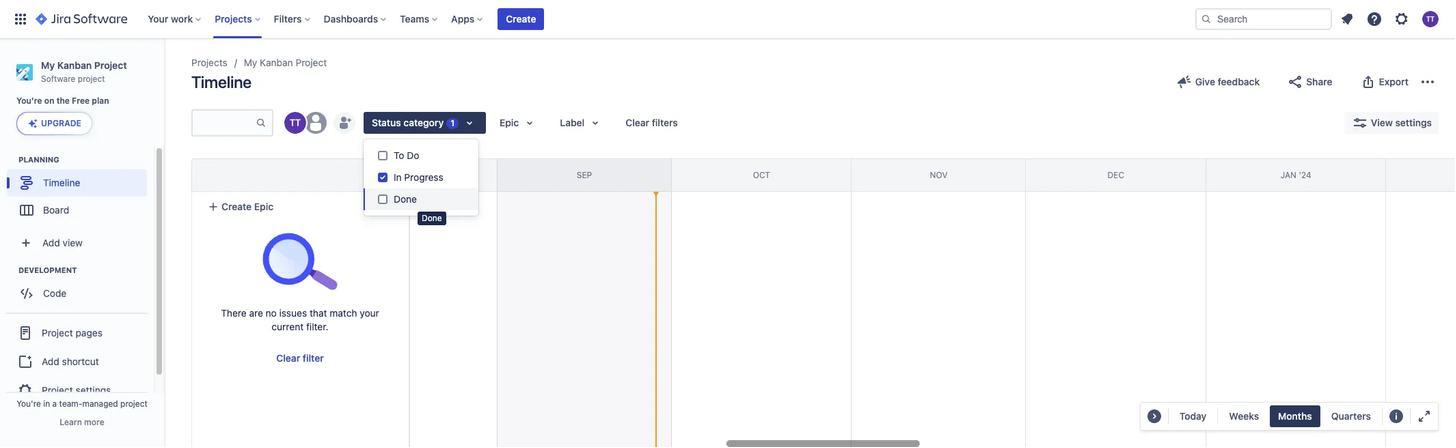 Task type: describe. For each thing, give the bounding box(es) containing it.
a
[[52, 399, 57, 410]]

appswitcher icon image
[[12, 11, 29, 27]]

enter full screen image
[[1417, 409, 1433, 425]]

board link
[[7, 197, 147, 225]]

label button
[[552, 112, 612, 134]]

learn more
[[60, 418, 104, 428]]

filters button
[[270, 8, 316, 30]]

quarters button
[[1324, 406, 1380, 428]]

code link
[[7, 281, 147, 308]]

clear filters button
[[618, 112, 686, 134]]

more
[[84, 418, 104, 428]]

apps
[[451, 13, 475, 25]]

give feedback button
[[1169, 71, 1269, 93]]

'24
[[1300, 170, 1312, 180]]

you're for you're on the free plan
[[16, 96, 42, 106]]

your
[[360, 308, 379, 319]]

planning image
[[2, 152, 18, 168]]

epic button
[[492, 112, 547, 134]]

oct
[[753, 170, 771, 180]]

export
[[1380, 76, 1409, 88]]

kanban for my kanban project
[[260, 57, 293, 68]]

timeline link
[[7, 170, 147, 197]]

do
[[407, 150, 419, 161]]

no
[[266, 308, 277, 319]]

create button
[[498, 8, 545, 30]]

project pages
[[42, 328, 103, 339]]

in progress
[[394, 172, 444, 183]]

sep
[[577, 170, 592, 180]]

months button
[[1271, 406, 1321, 428]]

primary element
[[8, 0, 1196, 38]]

create for create epic
[[222, 201, 252, 213]]

to
[[394, 150, 404, 161]]

timeline inside 'planning' group
[[43, 177, 80, 189]]

issues
[[279, 308, 307, 319]]

project inside the my kanban project software project
[[94, 59, 127, 71]]

the
[[57, 96, 70, 106]]

pages
[[76, 328, 103, 339]]

epic inside epic popup button
[[500, 117, 519, 129]]

there are no issues that match your current filter.
[[221, 308, 379, 333]]

teams button
[[396, 8, 443, 30]]

project settings link
[[5, 376, 148, 406]]

dashboards button
[[320, 8, 392, 30]]

free
[[72, 96, 90, 106]]

learn
[[60, 418, 82, 428]]

feedback
[[1218, 76, 1260, 88]]

search image
[[1202, 14, 1212, 25]]

terry turtle image
[[284, 112, 306, 134]]

code
[[43, 288, 67, 299]]

progress
[[404, 172, 444, 183]]

unassigned image
[[305, 112, 327, 134]]

export button
[[1352, 71, 1418, 93]]

your work button
[[144, 8, 207, 30]]

label
[[560, 117, 585, 129]]

0 vertical spatial done
[[394, 194, 417, 205]]

upgrade button
[[17, 113, 92, 135]]

development
[[18, 266, 77, 275]]

project up add shortcut
[[42, 328, 73, 339]]

dashboards
[[324, 13, 378, 25]]

teams
[[400, 13, 430, 25]]

my kanban project
[[244, 57, 327, 68]]

done inside done tooltip
[[422, 213, 442, 224]]

banner containing your work
[[0, 0, 1456, 38]]

0 vertical spatial timeline
[[191, 72, 252, 92]]

projects button
[[211, 8, 266, 30]]

plan
[[92, 96, 109, 106]]

months
[[1279, 411, 1313, 423]]

1 horizontal spatial project
[[120, 399, 148, 410]]

nov
[[930, 170, 948, 180]]

add shortcut
[[42, 356, 99, 368]]

add view
[[42, 237, 83, 249]]

in
[[394, 172, 402, 183]]

your
[[148, 13, 168, 25]]

managed
[[82, 399, 118, 410]]

clear filter
[[276, 353, 324, 364]]

filter
[[303, 353, 324, 364]]

team-
[[59, 399, 82, 410]]

project down filters dropdown button
[[296, 57, 327, 68]]

project settings
[[42, 385, 111, 397]]

jan '24
[[1281, 170, 1312, 180]]

export icon image
[[1361, 74, 1377, 90]]

today
[[1180, 411, 1207, 423]]

you're in a team-managed project
[[16, 399, 148, 410]]



Task type: vqa. For each thing, say whether or not it's contained in the screenshot.
PLANNING "group"
yes



Task type: locate. For each thing, give the bounding box(es) containing it.
there
[[221, 308, 247, 319]]

clear filters
[[626, 117, 678, 129]]

0 horizontal spatial timeline
[[43, 177, 80, 189]]

jira software image
[[36, 11, 127, 27], [36, 11, 127, 27]]

view
[[63, 237, 83, 249]]

filters
[[652, 117, 678, 129]]

development group
[[7, 266, 153, 312]]

create epic button
[[200, 195, 401, 220]]

my kanban project link
[[244, 55, 327, 71]]

project inside the my kanban project software project
[[78, 74, 105, 84]]

add left the view
[[42, 237, 60, 249]]

projects link
[[191, 55, 228, 71]]

in
[[43, 399, 50, 410]]

add for add view
[[42, 237, 60, 249]]

status category 1
[[372, 117, 455, 129]]

sidebar navigation image
[[149, 55, 179, 82]]

0 vertical spatial create
[[506, 13, 536, 25]]

1 horizontal spatial timeline
[[191, 72, 252, 92]]

clear filter button
[[268, 348, 332, 370]]

project
[[78, 74, 105, 84], [120, 399, 148, 410]]

filters
[[274, 13, 302, 25]]

1 horizontal spatial kanban
[[260, 57, 293, 68]]

timeline up board
[[43, 177, 80, 189]]

you're on the free plan
[[16, 96, 109, 106]]

quarters
[[1332, 411, 1372, 423]]

add for add shortcut
[[42, 356, 59, 368]]

software
[[41, 74, 76, 84]]

create epic
[[222, 201, 274, 213]]

project up a
[[42, 385, 73, 397]]

project right managed
[[120, 399, 148, 410]]

category
[[404, 117, 444, 129]]

kanban up software
[[57, 59, 92, 71]]

planning
[[18, 155, 59, 164]]

clear for clear filters
[[626, 117, 650, 129]]

filter.
[[306, 321, 329, 333]]

project up plan
[[94, 59, 127, 71]]

0 horizontal spatial epic
[[254, 201, 274, 213]]

add left shortcut
[[42, 356, 59, 368]]

1 vertical spatial create
[[222, 201, 252, 213]]

current
[[272, 321, 304, 333]]

timeline
[[191, 72, 252, 92], [43, 177, 80, 189]]

0 horizontal spatial my
[[41, 59, 55, 71]]

0 horizontal spatial project
[[78, 74, 105, 84]]

add people image
[[336, 115, 353, 131]]

1 horizontal spatial done
[[422, 213, 442, 224]]

you're for you're in a team-managed project
[[16, 399, 41, 410]]

1 horizontal spatial create
[[506, 13, 536, 25]]

my inside the my kanban project software project
[[41, 59, 55, 71]]

create inside primary element
[[506, 13, 536, 25]]

0 vertical spatial clear
[[626, 117, 650, 129]]

my kanban project software project
[[41, 59, 127, 84]]

projects for projects dropdown button
[[215, 13, 252, 25]]

weeks
[[1230, 411, 1260, 423]]

clear inside 'clear filter' button
[[276, 353, 300, 364]]

work
[[171, 13, 193, 25]]

projects up 'projects' 'link' on the top left of the page
[[215, 13, 252, 25]]

my right 'projects' 'link' on the top left of the page
[[244, 57, 257, 68]]

kanban
[[260, 57, 293, 68], [57, 59, 92, 71]]

1 vertical spatial projects
[[191, 57, 228, 68]]

1 vertical spatial done
[[422, 213, 442, 224]]

1
[[451, 118, 455, 129]]

1 horizontal spatial my
[[244, 57, 257, 68]]

match
[[330, 308, 357, 319]]

weeks button
[[1222, 406, 1268, 428]]

apps button
[[447, 8, 488, 30]]

that
[[310, 308, 327, 319]]

create for create
[[506, 13, 536, 25]]

done down in
[[394, 194, 417, 205]]

0 vertical spatial epic
[[500, 117, 519, 129]]

projects
[[215, 13, 252, 25], [191, 57, 228, 68]]

1 vertical spatial project
[[120, 399, 148, 410]]

0 horizontal spatial clear
[[276, 353, 300, 364]]

settings
[[76, 385, 111, 397]]

kanban for my kanban project software project
[[57, 59, 92, 71]]

you're left on
[[16, 96, 42, 106]]

are
[[249, 308, 263, 319]]

add
[[42, 237, 60, 249], [42, 356, 59, 368]]

timeline down 'projects' 'link' on the top left of the page
[[191, 72, 252, 92]]

clear inside clear filters button
[[626, 117, 650, 129]]

Search field
[[1196, 8, 1333, 30]]

group containing project pages
[[5, 313, 148, 411]]

board
[[43, 204, 69, 216]]

development image
[[2, 263, 18, 279]]

status
[[372, 117, 401, 129]]

0 horizontal spatial done
[[394, 194, 417, 205]]

epic inside create epic button
[[254, 201, 274, 213]]

give feedback
[[1196, 76, 1260, 88]]

add view button
[[8, 230, 146, 257]]

dec
[[1108, 170, 1125, 180]]

banner
[[0, 0, 1456, 38]]

add inside button
[[42, 356, 59, 368]]

1 vertical spatial epic
[[254, 201, 274, 213]]

1 you're from the top
[[16, 96, 42, 106]]

to do
[[394, 150, 419, 161]]

0 horizontal spatial kanban
[[57, 59, 92, 71]]

clear left the "filters"
[[626, 117, 650, 129]]

your work
[[148, 13, 193, 25]]

project inside "link"
[[42, 385, 73, 397]]

projects for 'projects' 'link' on the top left of the page
[[191, 57, 228, 68]]

0 vertical spatial projects
[[215, 13, 252, 25]]

1 vertical spatial clear
[[276, 353, 300, 364]]

1 vertical spatial add
[[42, 356, 59, 368]]

my for my kanban project software project
[[41, 59, 55, 71]]

done
[[394, 194, 417, 205], [422, 213, 442, 224]]

my for my kanban project
[[244, 57, 257, 68]]

you're left in
[[16, 399, 41, 410]]

projects right sidebar navigation image
[[191, 57, 228, 68]]

clear for clear filter
[[276, 353, 300, 364]]

today button
[[1172, 406, 1215, 428]]

upgrade
[[41, 119, 81, 129]]

1 vertical spatial timeline
[[43, 177, 80, 189]]

shortcut
[[62, 356, 99, 368]]

on
[[44, 96, 54, 106]]

create
[[506, 13, 536, 25], [222, 201, 252, 213]]

jan
[[1281, 170, 1297, 180]]

project pages link
[[5, 319, 148, 349]]

aug
[[399, 170, 416, 180]]

1 horizontal spatial epic
[[500, 117, 519, 129]]

add shortcut button
[[5, 349, 148, 376]]

kanban down the filters
[[260, 57, 293, 68]]

Search timeline text field
[[193, 111, 256, 135]]

1 horizontal spatial clear
[[626, 117, 650, 129]]

0 vertical spatial project
[[78, 74, 105, 84]]

project up plan
[[78, 74, 105, 84]]

0 horizontal spatial create
[[222, 201, 252, 213]]

projects inside dropdown button
[[215, 13, 252, 25]]

give
[[1196, 76, 1216, 88]]

done tooltip
[[418, 212, 446, 225]]

group
[[5, 313, 148, 411]]

2 you're from the top
[[16, 399, 41, 410]]

my
[[244, 57, 257, 68], [41, 59, 55, 71]]

learn more button
[[60, 418, 104, 429]]

0 vertical spatial you're
[[16, 96, 42, 106]]

you're
[[16, 96, 42, 106], [16, 399, 41, 410]]

clear left filter
[[276, 353, 300, 364]]

1 vertical spatial you're
[[16, 399, 41, 410]]

kanban inside the my kanban project software project
[[57, 59, 92, 71]]

0 vertical spatial add
[[42, 237, 60, 249]]

epic
[[500, 117, 519, 129], [254, 201, 274, 213]]

my up software
[[41, 59, 55, 71]]

planning group
[[7, 155, 153, 229]]

done down progress
[[422, 213, 442, 224]]

add inside dropdown button
[[42, 237, 60, 249]]



